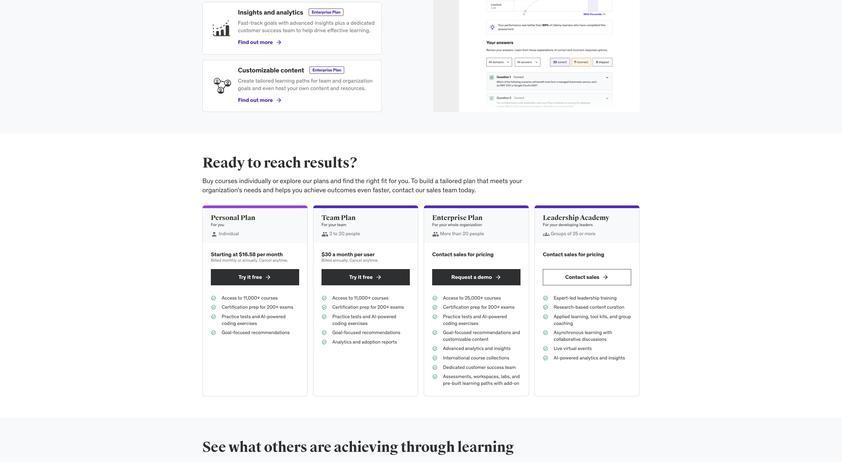 Task type: describe. For each thing, give the bounding box(es) containing it.
and inside goal-focused recommendations and customizable content
[[513, 330, 521, 336]]

1 vertical spatial our
[[416, 186, 425, 194]]

coding for personal
[[222, 320, 236, 326]]

find for customizable
[[238, 97, 249, 103]]

host
[[276, 85, 286, 92]]

today.
[[459, 186, 476, 194]]

pricing for enterprise plan
[[476, 251, 494, 258]]

see what others are achieving through learning
[[203, 439, 514, 456]]

your for team plan
[[329, 222, 336, 227]]

xsmall image for applied
[[543, 314, 549, 320]]

it for personal plan
[[247, 274, 251, 281]]

learning.
[[350, 27, 371, 34]]

you inside buy courses individually or explore our plans and find the right fit for you. to build a tailored plan that meets your organization's needs and helps you achieve outcomes even faster, contact our sales team today.
[[292, 186, 303, 194]]

asynchronous
[[554, 330, 584, 336]]

that
[[477, 177, 489, 185]]

for for enterprise plan
[[433, 222, 438, 227]]

right
[[366, 177, 380, 185]]

adoption
[[362, 339, 381, 345]]

find out more for customizable
[[238, 97, 273, 103]]

sales down the more than 20 people
[[454, 251, 467, 258]]

see
[[203, 439, 226, 456]]

assessments,
[[443, 374, 473, 380]]

own
[[299, 85, 309, 92]]

faster,
[[373, 186, 391, 194]]

team inside team plan for your team
[[337, 222, 347, 227]]

access for personal
[[222, 295, 237, 301]]

customizable content tab
[[203, 60, 382, 112]]

personal
[[211, 214, 240, 222]]

built
[[452, 380, 462, 386]]

advanced
[[443, 346, 464, 352]]

leaders
[[580, 222, 593, 227]]

try it free link for team plan
[[322, 269, 410, 285]]

goal-focused recommendations for team plan
[[333, 330, 401, 336]]

find out more link for customizable
[[238, 92, 282, 108]]

ready to reach results?
[[203, 155, 358, 172]]

dedicated customer success team
[[443, 364, 516, 370]]

xsmall image for international
[[433, 355, 438, 362]]

on
[[514, 380, 520, 386]]

reach
[[264, 155, 301, 172]]

practice for enterprise
[[443, 314, 461, 320]]

a inside fast-track goals with advanced insights plus a dedicated customer success team to help drive effective learning.
[[347, 19, 349, 26]]

access for team
[[333, 295, 348, 301]]

1 horizontal spatial insights
[[494, 346, 511, 352]]

asynchronous learning with collaborative discussions
[[554, 330, 612, 342]]

$30
[[322, 251, 332, 258]]

goals inside fast-track goals with advanced insights plus a dedicated customer success team to help drive effective learning.
[[264, 19, 277, 26]]

certification prep for 200+ exams for enterprise plan
[[443, 304, 515, 310]]

helps
[[275, 186, 291, 194]]

access to 11,000+ courses for team plan
[[333, 295, 389, 301]]

goal- for team
[[333, 330, 344, 336]]

content up create tailored learning paths for team and organization goals and even host your own content and resources.
[[281, 66, 304, 74]]

more for insights
[[260, 39, 273, 46]]

needs
[[244, 186, 262, 194]]

11,000+ for personal plan
[[243, 295, 260, 301]]

learning inside assessments, workspaces, labs, and pre-built learning paths with add-on
[[463, 380, 480, 386]]

exams for team plan
[[391, 304, 404, 310]]

out for customizable
[[250, 97, 259, 103]]

led
[[570, 295, 577, 301]]

achieve
[[304, 186, 326, 194]]

enterprise inside enterprise plan for your whole organization
[[433, 214, 467, 222]]

paths inside assessments, workspaces, labs, and pre-built learning paths with add-on
[[481, 380, 493, 386]]

false image for enterprise plan
[[433, 231, 439, 238]]

false image for personal plan
[[211, 231, 218, 238]]

sales inside contact sales link
[[587, 274, 600, 281]]

team inside create tailored learning paths for team and organization goals and even host your own content and resources.
[[319, 77, 331, 84]]

are
[[310, 439, 332, 456]]

training
[[601, 295, 617, 301]]

tool
[[591, 314, 599, 320]]

practice tests and ai-powered coding exercises for enterprise plan
[[443, 314, 507, 326]]

or for 25
[[580, 231, 584, 237]]

powered for enterprise plan
[[489, 314, 507, 320]]

fast-
[[238, 19, 251, 26]]

goal-focused recommendations and customizable content
[[443, 330, 521, 342]]

ai- for enterprise plan
[[483, 314, 489, 320]]

access to 11,000+ courses for personal plan
[[222, 295, 278, 301]]

1 horizontal spatial false image
[[322, 231, 329, 238]]

for inside create tailored learning paths for team and organization goals and even host your own content and resources.
[[311, 77, 318, 84]]

customizable content
[[238, 66, 304, 74]]

2 horizontal spatial contact
[[566, 274, 586, 281]]

demo
[[478, 274, 492, 281]]

and inside tab
[[264, 8, 275, 16]]

to inside fast-track goals with advanced insights plus a dedicated customer success team to help drive effective learning.
[[296, 27, 301, 34]]

request a demo link
[[433, 269, 521, 285]]

insights inside fast-track goals with advanced insights plus a dedicated customer success team to help drive effective learning.
[[315, 19, 334, 26]]

find out more link for insights
[[238, 34, 282, 50]]

user
[[364, 251, 375, 258]]

expert-led leadership training
[[554, 295, 617, 301]]

free for personal plan
[[252, 274, 262, 281]]

your for leadership academy
[[550, 222, 558, 227]]

create tailored learning paths for team and organization goals and even host your own content and resources.
[[238, 77, 373, 92]]

learning inside asynchronous learning with collaborative discussions
[[585, 330, 602, 336]]

try it free for personal plan
[[239, 274, 262, 281]]

advanced analytics and insights
[[443, 346, 511, 352]]

for for leadership academy
[[543, 222, 549, 227]]

build
[[420, 177, 434, 185]]

help
[[303, 27, 313, 34]]

exercises for team plan
[[348, 320, 368, 326]]

collections
[[487, 355, 510, 361]]

monthly
[[222, 258, 237, 263]]

more than 20 people
[[440, 231, 484, 237]]

individual
[[219, 231, 239, 237]]

organization inside enterprise plan for your whole organization
[[460, 222, 482, 227]]

annually. inside the $30 a month per user billed annually. cancel anytime.
[[333, 258, 349, 263]]

false image inside contact sales link
[[603, 274, 609, 281]]

annually. inside the starting at $16.58 per month billed monthly or annually. cancel anytime.
[[243, 258, 258, 263]]

team inside buy courses individually or explore our plans and find the right fit for you. to build a tailored plan that meets your organization's needs and helps you achieve outcomes even faster, contact our sales team today.
[[443, 186, 458, 194]]

powered for team plan
[[378, 314, 397, 320]]

you.
[[398, 177, 410, 185]]

learning,
[[571, 314, 590, 320]]

or for individually
[[273, 177, 279, 185]]

courses inside buy courses individually or explore our plans and find the right fit for you. to build a tailored plan that meets your organization's needs and helps you achieve outcomes even faster, contact our sales team today.
[[215, 177, 238, 185]]

pre-
[[443, 380, 452, 386]]

find
[[343, 177, 354, 185]]

xsmall image for assessments,
[[433, 374, 438, 380]]

even inside buy courses individually or explore our plans and find the right fit for you. to build a tailored plan that meets your organization's needs and helps you achieve outcomes even faster, contact our sales team today.
[[358, 186, 371, 194]]

20 for enterprise
[[463, 231, 469, 237]]

with inside asynchronous learning with collaborative discussions
[[603, 330, 612, 336]]

insights and analytics tab
[[203, 2, 382, 54]]

access for enterprise
[[443, 295, 458, 301]]

effective
[[328, 27, 348, 34]]

1 horizontal spatial analytics
[[465, 346, 484, 352]]

more
[[440, 231, 451, 237]]

for for personal plan
[[211, 222, 217, 227]]

coding for enterprise
[[443, 320, 458, 326]]

25
[[573, 231, 579, 237]]

try it free for team plan
[[349, 274, 373, 281]]

tailored inside create tailored learning paths for team and organization goals and even host your own content and resources.
[[256, 77, 274, 84]]

enterprise for insights and analytics
[[312, 10, 332, 15]]

organization's
[[203, 186, 242, 194]]

customizable
[[443, 336, 471, 342]]

and inside applied learning, tool kits, and group coaching
[[610, 314, 618, 320]]

learning focused on your goals tab list
[[203, 0, 382, 112]]

try it free link for personal plan
[[211, 269, 299, 285]]

discussions
[[582, 336, 607, 342]]

your for enterprise plan
[[439, 222, 447, 227]]

of
[[568, 231, 572, 237]]

ai- for team plan
[[372, 314, 378, 320]]

through
[[401, 439, 455, 456]]

plan
[[464, 177, 476, 185]]

plans
[[314, 177, 329, 185]]

contact sales for pricing for leadership
[[543, 251, 605, 258]]

ai- for personal plan
[[261, 314, 267, 320]]

month inside the starting at $16.58 per month billed monthly or annually. cancel anytime.
[[266, 251, 283, 258]]

1 vertical spatial success
[[487, 364, 504, 370]]

2 to 20 people
[[330, 231, 360, 237]]

1 horizontal spatial customer
[[466, 364, 486, 370]]

buy courses individually or explore our plans and find the right fit for you. to build a tailored plan that meets your organization's needs and helps you achieve outcomes even faster, contact our sales team today.
[[203, 177, 522, 194]]

international course collections
[[443, 355, 510, 361]]

fast-track goals with advanced insights plus a dedicated customer success team to help drive effective learning.
[[238, 19, 375, 34]]

practice for personal
[[222, 314, 239, 320]]

curation
[[608, 304, 625, 310]]

certification for personal
[[222, 304, 248, 310]]

ready
[[203, 155, 245, 172]]

virtual
[[564, 346, 577, 352]]

leadership academy for your developing leaders
[[543, 214, 610, 227]]

enterprise for customizable content
[[313, 67, 332, 73]]

focused for personal
[[234, 330, 250, 336]]

course
[[471, 355, 486, 361]]

with inside fast-track goals with advanced insights plus a dedicated customer success team to help drive effective learning.
[[279, 19, 289, 26]]

access to 25,000+ courses
[[443, 295, 501, 301]]

you inside personal plan for you
[[218, 222, 224, 227]]

200+ for team plan
[[378, 304, 389, 310]]

applied
[[554, 314, 570, 320]]

plus
[[335, 19, 345, 26]]

pricing for leadership academy
[[587, 251, 605, 258]]

analytics for ai-powered analytics and insights
[[580, 355, 599, 361]]

2 vertical spatial more
[[585, 231, 596, 237]]

workspaces,
[[474, 374, 500, 380]]

ai-powered analytics and insights
[[554, 355, 626, 361]]

team
[[322, 214, 340, 222]]

per for team plan
[[354, 251, 363, 258]]

expert-
[[554, 295, 570, 301]]

events
[[578, 346, 592, 352]]

what
[[229, 439, 262, 456]]

track
[[251, 19, 263, 26]]



Task type: vqa. For each thing, say whether or not it's contained in the screenshot.
Asynchronous
yes



Task type: locate. For each thing, give the bounding box(es) containing it.
1 find from the top
[[238, 39, 249, 46]]

group
[[619, 314, 631, 320]]

3 practice tests and ai-powered coding exercises from the left
[[443, 314, 507, 326]]

1 vertical spatial organization
[[460, 222, 482, 227]]

or up 'helps'
[[273, 177, 279, 185]]

0 vertical spatial out
[[250, 39, 259, 46]]

plan inside insights and analytics tab
[[332, 10, 341, 15]]

1 horizontal spatial free
[[363, 274, 373, 281]]

practice tests and ai-powered coding exercises for personal plan
[[222, 314, 286, 326]]

2 focused from the left
[[344, 330, 361, 336]]

recommendations inside goal-focused recommendations and customizable content
[[473, 330, 511, 336]]

anytime. inside the starting at $16.58 per month billed monthly or annually. cancel anytime.
[[273, 258, 288, 263]]

enterprise inside insights and analytics tab
[[312, 10, 332, 15]]

enterprise plan inside customizable content tab
[[313, 67, 342, 73]]

0 vertical spatial find out more
[[238, 39, 273, 46]]

for down personal
[[211, 222, 217, 227]]

paths up own
[[296, 77, 310, 84]]

a right $30
[[333, 251, 336, 258]]

0 horizontal spatial false image
[[265, 274, 272, 281]]

courses for personal
[[261, 295, 278, 301]]

pricing
[[476, 251, 494, 258], [587, 251, 605, 258]]

0 horizontal spatial our
[[303, 177, 312, 185]]

1 access to 11,000+ courses from the left
[[222, 295, 278, 301]]

contact sales for pricing down the more than 20 people
[[433, 251, 494, 258]]

find out more for insights
[[238, 39, 273, 46]]

your right the "meets"
[[510, 177, 522, 185]]

your down team
[[329, 222, 336, 227]]

academy
[[580, 214, 610, 222]]

plan up 2 to 20 people
[[341, 214, 356, 222]]

insights
[[238, 8, 262, 16]]

outcomes
[[328, 186, 356, 194]]

1 out from the top
[[250, 39, 259, 46]]

annually. down 2 to 20 people
[[333, 258, 349, 263]]

2 contact sales for pricing from the left
[[543, 251, 605, 258]]

2 try from the left
[[349, 274, 357, 281]]

1 try it free link from the left
[[211, 269, 299, 285]]

0 horizontal spatial practice tests and ai-powered coding exercises
[[222, 314, 286, 326]]

1 horizontal spatial try it free
[[349, 274, 373, 281]]

and inside assessments, workspaces, labs, and pre-built learning paths with add-on
[[512, 374, 520, 380]]

false image for enterprise plan
[[495, 274, 502, 281]]

1 horizontal spatial anytime.
[[363, 258, 379, 263]]

contact for leadership academy
[[543, 251, 563, 258]]

contact up led
[[566, 274, 586, 281]]

1 vertical spatial or
[[580, 231, 584, 237]]

0 horizontal spatial practice
[[222, 314, 239, 320]]

you
[[292, 186, 303, 194], [218, 222, 224, 227]]

0 horizontal spatial tailored
[[256, 77, 274, 84]]

2 horizontal spatial certification
[[443, 304, 469, 310]]

1 for from the left
[[211, 222, 217, 227]]

billed inside the $30 a month per user billed annually. cancel anytime.
[[322, 258, 332, 263]]

it for team plan
[[358, 274, 362, 281]]

find out more link inside customizable content tab
[[238, 92, 282, 108]]

1 horizontal spatial even
[[358, 186, 371, 194]]

plan inside team plan for your team
[[341, 214, 356, 222]]

2 prep from the left
[[360, 304, 370, 310]]

certification for enterprise
[[443, 304, 469, 310]]

1 200+ from the left
[[267, 304, 279, 310]]

people
[[346, 231, 360, 237], [470, 231, 484, 237]]

1 horizontal spatial billed
[[322, 258, 332, 263]]

for down team
[[322, 222, 328, 227]]

per inside the $30 a month per user billed annually. cancel anytime.
[[354, 251, 363, 258]]

1 horizontal spatial 20
[[463, 231, 469, 237]]

1 recommendations from the left
[[252, 330, 290, 336]]

1 focused from the left
[[234, 330, 250, 336]]

content up tool
[[590, 304, 606, 310]]

out down track
[[250, 39, 259, 46]]

contact sales for pricing down groups of 25 or more on the right
[[543, 251, 605, 258]]

1 horizontal spatial 200+
[[378, 304, 389, 310]]

0 horizontal spatial even
[[263, 85, 274, 92]]

0 vertical spatial paths
[[296, 77, 310, 84]]

applied learning, tool kits, and group coaching
[[554, 314, 631, 326]]

a inside buy courses individually or explore our plans and find the right fit for you. to build a tailored plan that meets your organization's needs and helps you achieve outcomes even faster, contact our sales team today.
[[435, 177, 439, 185]]

free down user on the left bottom
[[363, 274, 373, 281]]

0 horizontal spatial prep
[[249, 304, 259, 310]]

0 horizontal spatial contact
[[433, 251, 453, 258]]

team inside fast-track goals with advanced insights plus a dedicated customer success team to help drive effective learning.
[[283, 27, 295, 34]]

a left demo
[[474, 274, 477, 281]]

with inside assessments, workspaces, labs, and pre-built learning paths with add-on
[[494, 380, 503, 386]]

tests for team
[[351, 314, 362, 320]]

2 it from the left
[[358, 274, 362, 281]]

customer
[[238, 27, 261, 34], [466, 364, 486, 370]]

2 month from the left
[[337, 251, 353, 258]]

find out more inside insights and analytics tab
[[238, 39, 273, 46]]

enterprise inside customizable content tab
[[313, 67, 332, 73]]

2 practice tests and ai-powered coding exercises from the left
[[333, 314, 397, 326]]

paths down 'workspaces,'
[[481, 380, 493, 386]]

goals down create
[[238, 85, 251, 92]]

with down insights and analytics
[[279, 19, 289, 26]]

1 find out more from the top
[[238, 39, 273, 46]]

xsmall image for dedicated
[[433, 364, 438, 371]]

2 people from the left
[[470, 231, 484, 237]]

1 exercises from the left
[[237, 320, 257, 326]]

20 right than
[[463, 231, 469, 237]]

20
[[339, 231, 345, 237], [463, 231, 469, 237]]

your inside enterprise plan for your whole organization
[[439, 222, 447, 227]]

false image left 2
[[322, 231, 329, 238]]

2 find out more from the top
[[238, 97, 273, 103]]

your inside buy courses individually or explore our plans and find the right fit for you. to build a tailored plan that meets your organization's needs and helps you achieve outcomes even faster, contact our sales team today.
[[510, 177, 522, 185]]

false image
[[211, 231, 218, 238], [433, 231, 439, 238], [543, 231, 550, 238], [376, 274, 382, 281], [603, 274, 609, 281]]

certification prep for 200+ exams for personal plan
[[222, 304, 294, 310]]

even
[[263, 85, 274, 92], [358, 186, 371, 194]]

0 horizontal spatial organization
[[343, 77, 373, 84]]

find inside customizable content tab
[[238, 97, 249, 103]]

recommendations for team plan
[[362, 330, 401, 336]]

plan inside enterprise plan for your whole organization
[[468, 214, 483, 222]]

practice tests and ai-powered coding exercises
[[222, 314, 286, 326], [333, 314, 397, 326], [443, 314, 507, 326]]

2 recommendations from the left
[[362, 330, 401, 336]]

prep for personal plan
[[249, 304, 259, 310]]

0 horizontal spatial success
[[262, 27, 282, 34]]

enterprise up whole
[[433, 214, 467, 222]]

more left small image
[[260, 97, 273, 103]]

try it free down the starting at $16.58 per month billed monthly or annually. cancel anytime.
[[239, 274, 262, 281]]

certification for team
[[333, 304, 359, 310]]

3 recommendations from the left
[[473, 330, 511, 336]]

goal- for enterprise
[[443, 330, 455, 336]]

billed for personal
[[211, 258, 221, 263]]

1 horizontal spatial access to 11,000+ courses
[[333, 295, 389, 301]]

false image inside request a demo link
[[495, 274, 502, 281]]

try it free down the $30 a month per user billed annually. cancel anytime.
[[349, 274, 373, 281]]

1 horizontal spatial tailored
[[440, 177, 462, 185]]

focused
[[234, 330, 250, 336], [344, 330, 361, 336], [455, 330, 472, 336]]

your inside leadership academy for your developing leaders
[[550, 222, 558, 227]]

analytics
[[333, 339, 352, 345]]

20 for team
[[339, 231, 345, 237]]

2 practice from the left
[[333, 314, 350, 320]]

200+ for personal plan
[[267, 304, 279, 310]]

your left own
[[288, 85, 298, 92]]

1 horizontal spatial tests
[[351, 314, 362, 320]]

small image
[[276, 39, 282, 46]]

goal-focused recommendations for personal plan
[[222, 330, 290, 336]]

find out more
[[238, 39, 273, 46], [238, 97, 273, 103]]

others
[[264, 439, 307, 456]]

11,000+ for team plan
[[354, 295, 371, 301]]

for inside enterprise plan for your whole organization
[[433, 222, 438, 227]]

insights
[[315, 19, 334, 26], [494, 346, 511, 352], [609, 355, 626, 361]]

courses
[[215, 177, 238, 185], [261, 295, 278, 301], [372, 295, 389, 301], [485, 295, 501, 301]]

meets
[[490, 177, 508, 185]]

or inside the starting at $16.58 per month billed monthly or annually. cancel anytime.
[[238, 258, 242, 263]]

labs,
[[501, 374, 511, 380]]

it down the starting at $16.58 per month billed monthly or annually. cancel anytime.
[[247, 274, 251, 281]]

2 20 from the left
[[463, 231, 469, 237]]

small image
[[276, 97, 282, 104]]

0 horizontal spatial 200+
[[267, 304, 279, 310]]

0 vertical spatial enterprise plan
[[312, 10, 341, 15]]

2 horizontal spatial coding
[[443, 320, 458, 326]]

even inside create tailored learning paths for team and organization goals and even host your own content and resources.
[[263, 85, 274, 92]]

focused inside goal-focused recommendations and customizable content
[[455, 330, 472, 336]]

1 vertical spatial find
[[238, 97, 249, 103]]

billed for team
[[322, 258, 332, 263]]

anytime. inside the $30 a month per user billed annually. cancel anytime.
[[363, 258, 379, 263]]

200+
[[267, 304, 279, 310], [378, 304, 389, 310], [488, 304, 500, 310]]

find down fast-
[[238, 39, 249, 46]]

enterprise plan for customizable content
[[313, 67, 342, 73]]

out for insights
[[250, 39, 259, 46]]

per
[[257, 251, 265, 258], [354, 251, 363, 258]]

recommendations
[[252, 330, 290, 336], [362, 330, 401, 336], [473, 330, 511, 336]]

1 vertical spatial even
[[358, 186, 371, 194]]

0 horizontal spatial anytime.
[[273, 258, 288, 263]]

people right than
[[470, 231, 484, 237]]

per left user on the left bottom
[[354, 251, 363, 258]]

2 out from the top
[[250, 97, 259, 103]]

a inside the $30 a month per user billed annually. cancel anytime.
[[333, 251, 336, 258]]

enterprise plan up plus
[[312, 10, 341, 15]]

2 free from the left
[[363, 274, 373, 281]]

1 tests from the left
[[240, 314, 251, 320]]

0 vertical spatial with
[[279, 19, 289, 26]]

exercises for personal plan
[[237, 320, 257, 326]]

goals down insights and analytics
[[264, 19, 277, 26]]

sales down build
[[427, 186, 441, 194]]

success up small icon
[[262, 27, 282, 34]]

than
[[452, 231, 462, 237]]

1 vertical spatial goals
[[238, 85, 251, 92]]

analytics for insights and analytics
[[276, 8, 303, 16]]

for
[[311, 77, 318, 84], [389, 177, 397, 185], [468, 251, 475, 258], [579, 251, 586, 258], [260, 304, 266, 310], [371, 304, 377, 310], [482, 304, 487, 310]]

groups of 25 or more
[[551, 231, 596, 237]]

goals
[[264, 19, 277, 26], [238, 85, 251, 92]]

2 access from the left
[[333, 295, 348, 301]]

xsmall image for certification
[[322, 304, 327, 311]]

1 coding from the left
[[222, 320, 236, 326]]

1 horizontal spatial recommendations
[[362, 330, 401, 336]]

0 vertical spatial even
[[263, 85, 274, 92]]

find out more inside customizable content tab
[[238, 97, 273, 103]]

1 vertical spatial more
[[260, 97, 273, 103]]

1 20 from the left
[[339, 231, 345, 237]]

people down team plan for your team
[[346, 231, 360, 237]]

pricing up contact sales link
[[587, 251, 605, 258]]

1 horizontal spatial month
[[337, 251, 353, 258]]

contact sales for pricing for enterprise
[[433, 251, 494, 258]]

2 for from the left
[[322, 222, 328, 227]]

1 pricing from the left
[[476, 251, 494, 258]]

more for customizable
[[260, 97, 273, 103]]

3 tests from the left
[[462, 314, 472, 320]]

try
[[239, 274, 246, 281], [349, 274, 357, 281]]

2 try it free link from the left
[[322, 269, 410, 285]]

1 free from the left
[[252, 274, 262, 281]]

1 horizontal spatial contact sales for pricing
[[543, 251, 605, 258]]

request
[[452, 274, 473, 281]]

0 horizontal spatial contact sales for pricing
[[433, 251, 494, 258]]

2 try it free from the left
[[349, 274, 373, 281]]

1 goal-focused recommendations from the left
[[222, 330, 290, 336]]

false image inside try it free link
[[265, 274, 272, 281]]

find for insights
[[238, 39, 249, 46]]

2 11,000+ from the left
[[354, 295, 371, 301]]

or
[[273, 177, 279, 185], [580, 231, 584, 237], [238, 258, 242, 263]]

certification
[[222, 304, 248, 310], [333, 304, 359, 310], [443, 304, 469, 310]]

1 cancel from the left
[[259, 258, 272, 263]]

screenshot of the learner metrics interface image
[[434, 0, 640, 112]]

more down leaders
[[585, 231, 596, 237]]

2 pricing from the left
[[587, 251, 605, 258]]

month right $30
[[337, 251, 353, 258]]

tailored left plan
[[440, 177, 462, 185]]

2 vertical spatial analytics
[[580, 355, 599, 361]]

coding
[[222, 320, 236, 326], [333, 320, 347, 326], [443, 320, 458, 326]]

try it free link
[[211, 269, 299, 285], [322, 269, 410, 285]]

1 try from the left
[[239, 274, 246, 281]]

0 vertical spatial organization
[[343, 77, 373, 84]]

try down the starting at $16.58 per month billed monthly or annually. cancel anytime.
[[239, 274, 246, 281]]

your inside team plan for your team
[[329, 222, 336, 227]]

more left small icon
[[260, 39, 273, 46]]

out inside insights and analytics tab
[[250, 39, 259, 46]]

2 exams from the left
[[391, 304, 404, 310]]

to
[[411, 177, 418, 185]]

1 vertical spatial with
[[603, 330, 612, 336]]

1 11,000+ from the left
[[243, 295, 260, 301]]

learning inside create tailored learning paths for team and organization goals and even host your own content and resources.
[[275, 77, 295, 84]]

xsmall image for ai-
[[543, 355, 549, 362]]

2 annually. from the left
[[333, 258, 349, 263]]

3 exercises from the left
[[459, 320, 479, 326]]

2 horizontal spatial with
[[603, 330, 612, 336]]

2 goal- from the left
[[333, 330, 344, 336]]

0 horizontal spatial goal-focused recommendations
[[222, 330, 290, 336]]

3 coding from the left
[[443, 320, 458, 326]]

your inside create tailored learning paths for team and organization goals and even host your own content and resources.
[[288, 85, 298, 92]]

3 focused from the left
[[455, 330, 472, 336]]

2 billed from the left
[[322, 258, 332, 263]]

pricing up demo
[[476, 251, 494, 258]]

goals inside create tailored learning paths for team and organization goals and even host your own content and resources.
[[238, 85, 251, 92]]

1 horizontal spatial certification prep for 200+ exams
[[333, 304, 404, 310]]

1 vertical spatial tailored
[[440, 177, 462, 185]]

analytics up international course collections on the bottom right of the page
[[465, 346, 484, 352]]

200+ for enterprise plan
[[488, 304, 500, 310]]

1 per from the left
[[257, 251, 265, 258]]

1 people from the left
[[346, 231, 360, 237]]

research-based content curation
[[554, 304, 625, 310]]

for left whole
[[433, 222, 438, 227]]

or down $16.58
[[238, 258, 242, 263]]

0 vertical spatial our
[[303, 177, 312, 185]]

0 vertical spatial customer
[[238, 27, 261, 34]]

2 anytime. from the left
[[363, 258, 379, 263]]

practice for team
[[333, 314, 350, 320]]

1 vertical spatial analytics
[[465, 346, 484, 352]]

leadership
[[578, 295, 600, 301]]

4 for from the left
[[543, 222, 549, 227]]

fit
[[381, 177, 387, 185]]

3 certification from the left
[[443, 304, 469, 310]]

per for personal plan
[[257, 251, 265, 258]]

0 horizontal spatial try it free link
[[211, 269, 299, 285]]

team plan for your team
[[322, 214, 356, 227]]

3 goal- from the left
[[443, 330, 455, 336]]

content right own
[[311, 85, 329, 92]]

organization inside create tailored learning paths for team and organization goals and even host your own content and resources.
[[343, 77, 373, 84]]

1 practice tests and ai-powered coding exercises from the left
[[222, 314, 286, 326]]

3 prep from the left
[[471, 304, 480, 310]]

2 per from the left
[[354, 251, 363, 258]]

0 vertical spatial find out more link
[[238, 34, 282, 50]]

explore
[[280, 177, 301, 185]]

our down to
[[416, 186, 425, 194]]

dedicated
[[443, 364, 465, 370]]

analytics inside tab
[[276, 8, 303, 16]]

month right $16.58
[[266, 251, 283, 258]]

you down personal
[[218, 222, 224, 227]]

goal- for personal
[[222, 330, 234, 336]]

annually. down $16.58
[[243, 258, 258, 263]]

free down the starting at $16.58 per month billed monthly or annually. cancel anytime.
[[252, 274, 262, 281]]

assessments, workspaces, labs, and pre-built learning paths with add-on
[[443, 374, 520, 386]]

3 exams from the left
[[501, 304, 515, 310]]

exercises for enterprise plan
[[459, 320, 479, 326]]

0 vertical spatial success
[[262, 27, 282, 34]]

2 goal-focused recommendations from the left
[[333, 330, 401, 336]]

tests for enterprise
[[462, 314, 472, 320]]

20 right 2
[[339, 231, 345, 237]]

2 certification from the left
[[333, 304, 359, 310]]

3 access from the left
[[443, 295, 458, 301]]

to
[[296, 27, 301, 34], [248, 155, 261, 172], [333, 231, 338, 237], [238, 295, 242, 301], [349, 295, 353, 301], [460, 295, 464, 301]]

1 find out more link from the top
[[238, 34, 282, 50]]

plan for personal plan
[[241, 214, 255, 222]]

tailored down 'customizable' at the left top of page
[[256, 77, 274, 84]]

free for team plan
[[363, 274, 373, 281]]

anytime.
[[273, 258, 288, 263], [363, 258, 379, 263]]

plan for enterprise plan
[[468, 214, 483, 222]]

request a demo
[[452, 274, 492, 281]]

1 vertical spatial enterprise
[[313, 67, 332, 73]]

add-
[[504, 380, 514, 386]]

1 horizontal spatial you
[[292, 186, 303, 194]]

1 billed from the left
[[211, 258, 221, 263]]

2 horizontal spatial access
[[443, 295, 458, 301]]

find out more down track
[[238, 39, 273, 46]]

3 certification prep for 200+ exams from the left
[[443, 304, 515, 310]]

create
[[238, 77, 254, 84]]

plan up the more than 20 people
[[468, 214, 483, 222]]

cancel inside the $30 a month per user billed annually. cancel anytime.
[[350, 258, 362, 263]]

billed inside the starting at $16.58 per month billed monthly or annually. cancel anytime.
[[211, 258, 221, 263]]

2 horizontal spatial false image
[[495, 274, 502, 281]]

for inside team plan for your team
[[322, 222, 328, 227]]

2 horizontal spatial focused
[[455, 330, 472, 336]]

goal-focused recommendations
[[222, 330, 290, 336], [333, 330, 401, 336]]

for inside personal plan for you
[[211, 222, 217, 227]]

false image down the starting at $16.58 per month billed monthly or annually. cancel anytime.
[[265, 274, 272, 281]]

analytics up advanced
[[276, 8, 303, 16]]

3 practice from the left
[[443, 314, 461, 320]]

0 vertical spatial analytics
[[276, 8, 303, 16]]

plan right personal
[[241, 214, 255, 222]]

focused for enterprise
[[455, 330, 472, 336]]

achieving
[[334, 439, 399, 456]]

plan up "resources."
[[333, 67, 342, 73]]

success inside fast-track goals with advanced insights plus a dedicated customer success team to help drive effective learning.
[[262, 27, 282, 34]]

organization up "resources."
[[343, 77, 373, 84]]

people for enterprise plan
[[470, 231, 484, 237]]

find out more link
[[238, 34, 282, 50], [238, 92, 282, 108]]

1 vertical spatial paths
[[481, 380, 493, 386]]

false image
[[322, 231, 329, 238], [265, 274, 272, 281], [495, 274, 502, 281]]

0 horizontal spatial month
[[266, 251, 283, 258]]

0 horizontal spatial access
[[222, 295, 237, 301]]

try down the $30 a month per user billed annually. cancel anytime.
[[349, 274, 357, 281]]

with up discussions
[[603, 330, 612, 336]]

0 horizontal spatial coding
[[222, 320, 236, 326]]

analytics
[[276, 8, 303, 16], [465, 346, 484, 352], [580, 355, 599, 361]]

collaborative
[[554, 336, 581, 342]]

1 exams from the left
[[280, 304, 294, 310]]

xsmall image for asynchronous
[[543, 330, 549, 336]]

1 vertical spatial enterprise plan
[[313, 67, 342, 73]]

false image right demo
[[495, 274, 502, 281]]

2 find from the top
[[238, 97, 249, 103]]

2 horizontal spatial exercises
[[459, 320, 479, 326]]

0 horizontal spatial 20
[[339, 231, 345, 237]]

paths inside create tailored learning paths for team and organization goals and even host your own content and resources.
[[296, 77, 310, 84]]

find out more link down "host"
[[238, 92, 282, 108]]

1 horizontal spatial practice tests and ai-powered coding exercises
[[333, 314, 397, 326]]

content inside goal-focused recommendations and customizable content
[[472, 336, 489, 342]]

cancel
[[259, 258, 272, 263], [350, 258, 362, 263]]

exams for enterprise plan
[[501, 304, 515, 310]]

plan for team plan
[[341, 214, 356, 222]]

certification prep for 200+ exams for team plan
[[333, 304, 404, 310]]

1 horizontal spatial annually.
[[333, 258, 349, 263]]

contact sales for pricing
[[433, 251, 494, 258], [543, 251, 605, 258]]

focused for team
[[344, 330, 361, 336]]

at
[[233, 251, 238, 258]]

our up achieve
[[303, 177, 312, 185]]

2 200+ from the left
[[378, 304, 389, 310]]

1 horizontal spatial paths
[[481, 380, 493, 386]]

month inside the $30 a month per user billed annually. cancel anytime.
[[337, 251, 353, 258]]

content inside create tailored learning paths for team and organization goals and even host your own content and resources.
[[311, 85, 329, 92]]

0 vertical spatial goals
[[264, 19, 277, 26]]

sales up "leadership"
[[587, 274, 600, 281]]

content up advanced analytics and insights
[[472, 336, 489, 342]]

false image for personal plan
[[265, 274, 272, 281]]

1 horizontal spatial exams
[[391, 304, 404, 310]]

developing
[[559, 222, 579, 227]]

it down the $30 a month per user billed annually. cancel anytime.
[[358, 274, 362, 281]]

recommendations for enterprise plan
[[473, 330, 511, 336]]

contact for enterprise plan
[[433, 251, 453, 258]]

billed down $30
[[322, 258, 332, 263]]

1 certification from the left
[[222, 304, 248, 310]]

1 vertical spatial find out more
[[238, 97, 273, 103]]

1 horizontal spatial try it free link
[[322, 269, 410, 285]]

for for team plan
[[322, 222, 328, 227]]

find out more down create
[[238, 97, 273, 103]]

1 practice from the left
[[222, 314, 239, 320]]

even left "host"
[[263, 85, 274, 92]]

enterprise plan for insights and analytics
[[312, 10, 341, 15]]

try it free link down the starting at $16.58 per month billed monthly or annually. cancel anytime.
[[211, 269, 299, 285]]

2 access to 11,000+ courses from the left
[[333, 295, 389, 301]]

2 vertical spatial insights
[[609, 355, 626, 361]]

xsmall image
[[211, 295, 216, 302], [322, 295, 327, 302], [433, 295, 438, 302], [543, 295, 549, 302], [211, 304, 216, 311], [433, 304, 438, 311], [543, 304, 549, 311], [211, 314, 216, 320], [322, 314, 327, 320], [433, 314, 438, 320], [211, 330, 216, 336], [322, 330, 327, 336], [433, 330, 438, 336], [433, 346, 438, 352], [543, 346, 549, 352]]

1 try it free from the left
[[239, 274, 262, 281]]

customer inside fast-track goals with advanced insights plus a dedicated customer success team to help drive effective learning.
[[238, 27, 261, 34]]

for inside leadership academy for your developing leaders
[[543, 222, 549, 227]]

2 horizontal spatial 200+
[[488, 304, 500, 310]]

international
[[443, 355, 470, 361]]

2 exercises from the left
[[348, 320, 368, 326]]

find
[[238, 39, 249, 46], [238, 97, 249, 103]]

goal- inside goal-focused recommendations and customizable content
[[443, 330, 455, 336]]

based
[[576, 304, 589, 310]]

0 horizontal spatial with
[[279, 19, 289, 26]]

1 prep from the left
[[249, 304, 259, 310]]

xsmall image
[[322, 304, 327, 311], [543, 314, 549, 320], [543, 330, 549, 336], [322, 339, 327, 346], [433, 355, 438, 362], [543, 355, 549, 362], [433, 364, 438, 371], [433, 374, 438, 380]]

enterprise plan inside insights and analytics tab
[[312, 10, 341, 15]]

plan inside customizable content tab
[[333, 67, 342, 73]]

0 horizontal spatial exams
[[280, 304, 294, 310]]

billed
[[211, 258, 221, 263], [322, 258, 332, 263]]

more inside customizable content tab
[[260, 97, 273, 103]]

per right $16.58
[[257, 251, 265, 258]]

2 coding from the left
[[333, 320, 347, 326]]

research-
[[554, 304, 576, 310]]

a right build
[[435, 177, 439, 185]]

you down explore
[[292, 186, 303, 194]]

organization up the more than 20 people
[[460, 222, 482, 227]]

practice tests and ai-powered coding exercises for team plan
[[333, 314, 397, 326]]

starting
[[211, 251, 232, 258]]

out down create
[[250, 97, 259, 103]]

xsmall image for analytics
[[322, 339, 327, 346]]

courses for enterprise
[[485, 295, 501, 301]]

enterprise up create tailored learning paths for team and organization goals and even host your own content and resources.
[[313, 67, 332, 73]]

1 vertical spatial out
[[250, 97, 259, 103]]

sales inside buy courses individually or explore our plans and find the right fit for you. to build a tailored plan that meets your organization's needs and helps you achieve outcomes even faster, contact our sales team today.
[[427, 186, 441, 194]]

plan up plus
[[332, 10, 341, 15]]

your up more
[[439, 222, 447, 227]]

1 certification prep for 200+ exams from the left
[[222, 304, 294, 310]]

success down collections
[[487, 364, 504, 370]]

0 horizontal spatial certification
[[222, 304, 248, 310]]

$30 a month per user billed annually. cancel anytime.
[[322, 251, 379, 263]]

find out more link down track
[[238, 34, 282, 50]]

1 goal- from the left
[[222, 330, 234, 336]]

enterprise up drive
[[312, 10, 332, 15]]

more inside insights and analytics tab
[[260, 39, 273, 46]]

1 vertical spatial insights
[[494, 346, 511, 352]]

out inside customizable content tab
[[250, 97, 259, 103]]

with
[[279, 19, 289, 26], [603, 330, 612, 336], [494, 380, 503, 386]]

2 horizontal spatial practice tests and ai-powered coding exercises
[[443, 314, 507, 326]]

sales down of
[[565, 251, 578, 258]]

false image inside try it free link
[[376, 274, 382, 281]]

analytics down events in the bottom right of the page
[[580, 355, 599, 361]]

find down create
[[238, 97, 249, 103]]

1 contact sales for pricing from the left
[[433, 251, 494, 258]]

0 horizontal spatial cancel
[[259, 258, 272, 263]]

per inside the starting at $16.58 per month billed monthly or annually. cancel anytime.
[[257, 251, 265, 258]]

for down leadership
[[543, 222, 549, 227]]

1 anytime. from the left
[[273, 258, 288, 263]]

25,000+
[[465, 295, 484, 301]]

customer down international course collections on the bottom right of the page
[[466, 364, 486, 370]]

1 annually. from the left
[[243, 258, 258, 263]]

drive
[[314, 27, 326, 34]]

whole
[[448, 222, 459, 227]]

or inside buy courses individually or explore our plans and find the right fit for you. to build a tailored plan that meets your organization's needs and helps you achieve outcomes even faster, contact our sales team today.
[[273, 177, 279, 185]]

customizable
[[238, 66, 279, 74]]

powered for personal plan
[[267, 314, 286, 320]]

find inside insights and analytics tab
[[238, 39, 249, 46]]

cancel inside the starting at $16.58 per month billed monthly or annually. cancel anytime.
[[259, 258, 272, 263]]

2 vertical spatial with
[[494, 380, 503, 386]]

with down labs,
[[494, 380, 503, 386]]

or right 25
[[580, 231, 584, 237]]

1 access from the left
[[222, 295, 237, 301]]

$16.58
[[239, 251, 256, 258]]

results?
[[304, 155, 358, 172]]

1 horizontal spatial goal-
[[333, 330, 344, 336]]

0 horizontal spatial it
[[247, 274, 251, 281]]

1 month from the left
[[266, 251, 283, 258]]

3 200+ from the left
[[488, 304, 500, 310]]

1 horizontal spatial exercises
[[348, 320, 368, 326]]

0 horizontal spatial or
[[238, 258, 242, 263]]

2 tests from the left
[[351, 314, 362, 320]]

1 horizontal spatial coding
[[333, 320, 347, 326]]

3 for from the left
[[433, 222, 438, 227]]

1 horizontal spatial prep
[[360, 304, 370, 310]]

kits,
[[600, 314, 609, 320]]

1 it from the left
[[247, 274, 251, 281]]

enterprise plan up create tailored learning paths for team and organization goals and even host your own content and resources.
[[313, 67, 342, 73]]

a inside request a demo link
[[474, 274, 477, 281]]

tailored inside buy courses individually or explore our plans and find the right fit for you. to build a tailored plan that meets your organization's needs and helps you achieve outcomes even faster, contact our sales team today.
[[440, 177, 462, 185]]

recommendations for personal plan
[[252, 330, 290, 336]]

plan inside personal plan for you
[[241, 214, 255, 222]]

tests for personal
[[240, 314, 251, 320]]

a
[[347, 19, 349, 26], [435, 177, 439, 185], [333, 251, 336, 258], [474, 274, 477, 281]]

find out more link inside insights and analytics tab
[[238, 34, 282, 50]]

for
[[211, 222, 217, 227], [322, 222, 328, 227], [433, 222, 438, 227], [543, 222, 549, 227]]

2 cancel from the left
[[350, 258, 362, 263]]

starting at $16.58 per month billed monthly or annually. cancel anytime.
[[211, 251, 288, 263]]

0 horizontal spatial focused
[[234, 330, 250, 336]]

0 horizontal spatial try
[[239, 274, 246, 281]]

customer down fast-
[[238, 27, 261, 34]]

exercises
[[237, 320, 257, 326], [348, 320, 368, 326], [459, 320, 479, 326]]

try it free link down user on the left bottom
[[322, 269, 410, 285]]

1 horizontal spatial try
[[349, 274, 357, 281]]

2 certification prep for 200+ exams from the left
[[333, 304, 404, 310]]

2 find out more link from the top
[[238, 92, 282, 108]]

even down the
[[358, 186, 371, 194]]

billed down starting
[[211, 258, 221, 263]]

exams for personal plan
[[280, 304, 294, 310]]

courses for team
[[372, 295, 389, 301]]

try for team plan
[[349, 274, 357, 281]]

for inside buy courses individually or explore our plans and find the right fit for you. to build a tailored plan that meets your organization's needs and helps you achieve outcomes even faster, contact our sales team today.
[[389, 177, 397, 185]]

0 horizontal spatial goals
[[238, 85, 251, 92]]

0 vertical spatial more
[[260, 39, 273, 46]]

tests
[[240, 314, 251, 320], [351, 314, 362, 320], [462, 314, 472, 320]]

0 horizontal spatial billed
[[211, 258, 221, 263]]

a right plus
[[347, 19, 349, 26]]

your down leadership
[[550, 222, 558, 227]]

1 horizontal spatial organization
[[460, 222, 482, 227]]

prep for team plan
[[360, 304, 370, 310]]

contact down more
[[433, 251, 453, 258]]

live virtual events
[[554, 346, 592, 352]]

personal plan for you
[[211, 214, 255, 227]]

groups
[[551, 231, 567, 237]]



